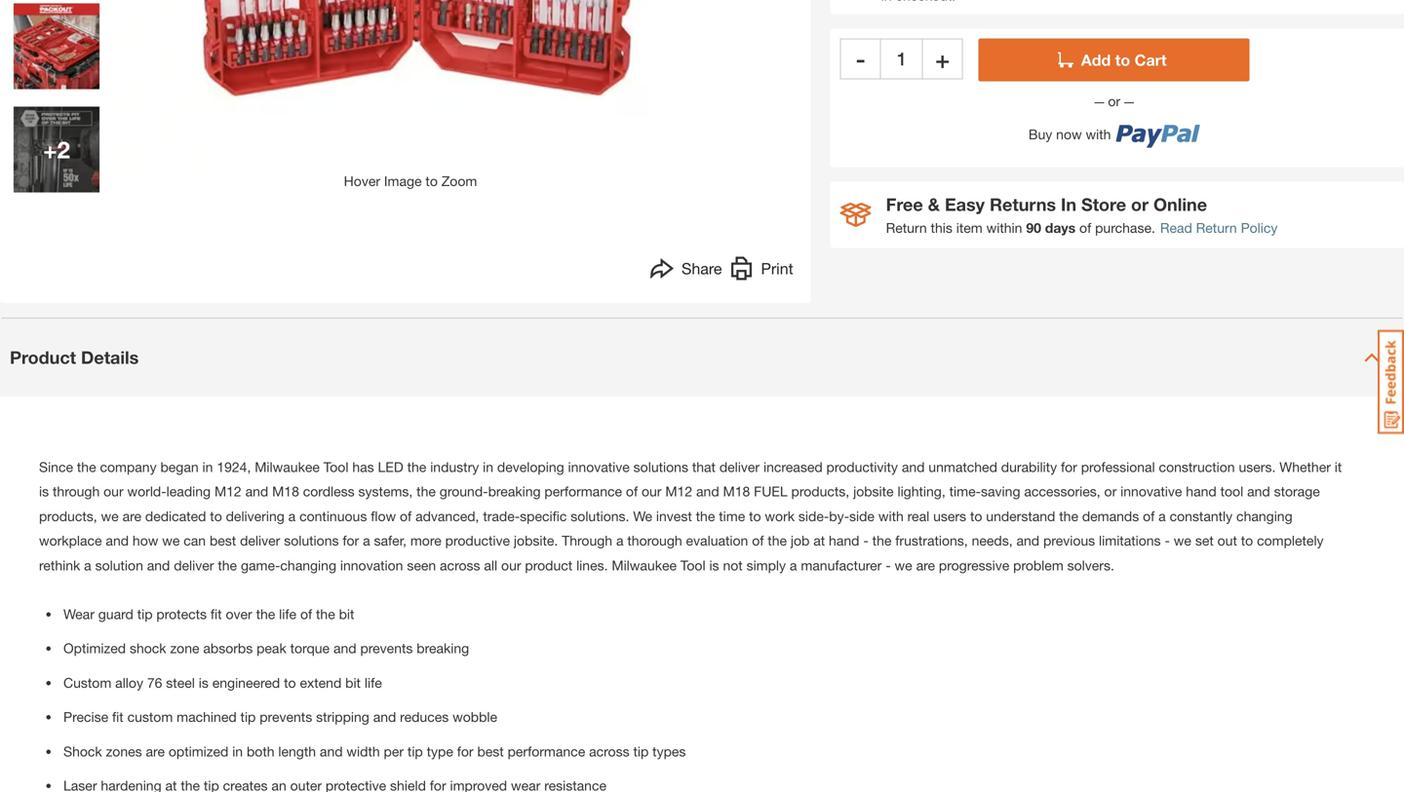 Task type: vqa. For each thing, say whether or not it's contained in the screenshot.
DRILL/ DRIVER TYPE
no



Task type: describe. For each thing, give the bounding box(es) containing it.
a down solutions.
[[616, 533, 624, 549]]

wobble
[[453, 709, 497, 725]]

type
[[427, 744, 453, 760]]

simply
[[746, 558, 786, 574]]

began
[[160, 459, 199, 475]]

progressive
[[939, 558, 1009, 574]]

optimized shock zone absorbs peak torque and prevents breaking
[[63, 641, 469, 657]]

side-
[[798, 508, 829, 524]]

we up workplace
[[101, 508, 119, 524]]

of right 'flow'
[[400, 508, 412, 524]]

users
[[933, 508, 966, 524]]

engineered
[[212, 675, 280, 691]]

hover
[[344, 173, 380, 189]]

2 horizontal spatial our
[[642, 484, 662, 500]]

manufacturer
[[801, 558, 882, 574]]

milwaukee drill bit combination sets 48 32 5154 1d.4 image
[[14, 3, 99, 89]]

lighting,
[[897, 484, 946, 500]]

custom
[[63, 675, 111, 691]]

more
[[410, 533, 441, 549]]

2 horizontal spatial is
[[709, 558, 719, 574]]

jobsite
[[853, 484, 894, 500]]

1 vertical spatial deliver
[[240, 533, 280, 549]]

add to cart button
[[979, 38, 1250, 81]]

in for milwaukee
[[202, 459, 213, 475]]

and up per
[[373, 709, 396, 725]]

absorbs
[[203, 641, 253, 657]]

1 horizontal spatial our
[[501, 558, 521, 574]]

steel
[[166, 675, 195, 691]]

&
[[928, 194, 940, 215]]

1 horizontal spatial milwaukee
[[612, 558, 677, 574]]

productive
[[445, 533, 510, 549]]

optimized
[[63, 641, 126, 657]]

0 vertical spatial changing
[[1236, 508, 1293, 524]]

performance inside since the company began in 1924, milwaukee tool has led the industry in developing innovative solutions that deliver increased productivity and unmatched durability for professional construction users. whether it is through our world-leading m12 and m18 cordless systems, the ground-breaking performance of our m12 and m18 fuel products, jobsite lighting, time-saving accessories, or innovative hand tool and storage products, we are dedicated to delivering a continuous flow of advanced, trade-specific solutions. we invest the time to work side-by-side with real users to understand the demands of a constantly changing workplace and how we can best deliver solutions for a safer, more productive jobsite. through a thorough evaluation of the job at hand - the frustrations, needs, and previous limitations - we set out to completely rethink a solution and deliver the game-changing innovation seen across all our product lines. milwaukee tool is not simply a manufacturer - we are progressive problem solvers.
[[544, 484, 622, 500]]

guard
[[98, 606, 133, 623]]

0 horizontal spatial deliver
[[174, 558, 214, 574]]

0 horizontal spatial are
[[122, 508, 141, 524]]

users.
[[1239, 459, 1276, 475]]

1 vertical spatial bit
[[345, 675, 361, 691]]

purchase.
[[1095, 220, 1155, 236]]

1924,
[[217, 459, 251, 475]]

best inside since the company began in 1924, milwaukee tool has led the industry in developing innovative solutions that deliver increased productivity and unmatched durability for professional construction users. whether it is through our world-leading m12 and m18 cordless systems, the ground-breaking performance of our m12 and m18 fuel products, jobsite lighting, time-saving accessories, or innovative hand tool and storage products, we are dedicated to delivering a continuous flow of advanced, trade-specific solutions. we invest the time to work side-by-side with real users to understand the demands of a constantly changing workplace and how we can best deliver solutions for a safer, more productive jobsite. through a thorough evaluation of the job at hand - the frustrations, needs, and previous limitations - we set out to completely rethink a solution and deliver the game-changing innovation seen across all our product lines. milwaukee tool is not simply a manufacturer - we are progressive problem solvers.
[[210, 533, 236, 549]]

buy
[[1029, 126, 1052, 142]]

tip right per
[[407, 744, 423, 760]]

of up we
[[626, 484, 638, 500]]

product details
[[10, 347, 139, 368]]

professional
[[1081, 459, 1155, 475]]

construction
[[1159, 459, 1235, 475]]

safer,
[[374, 533, 407, 549]]

1 horizontal spatial across
[[589, 744, 629, 760]]

saving
[[981, 484, 1020, 500]]

0 horizontal spatial changing
[[280, 558, 336, 574]]

and right torque
[[333, 641, 356, 657]]

2 horizontal spatial are
[[916, 558, 935, 574]]

- right manufacturer
[[886, 558, 891, 574]]

0 vertical spatial bit
[[339, 606, 354, 623]]

the down side
[[872, 533, 892, 549]]

tip right guard
[[137, 606, 153, 623]]

- inside - button
[[856, 45, 865, 72]]

within
[[986, 220, 1022, 236]]

0 vertical spatial or
[[1104, 93, 1124, 109]]

caret image
[[1364, 350, 1380, 366]]

since
[[39, 459, 73, 475]]

shock
[[130, 641, 166, 657]]

- down side
[[863, 533, 869, 549]]

shock zones are optimized in both length and width per tip type for best performance across tip types
[[63, 744, 686, 760]]

or inside free & easy returns in store or online return this item within 90 days of purchase. read return policy
[[1131, 194, 1149, 215]]

product
[[525, 558, 573, 574]]

cordless
[[303, 484, 355, 500]]

share button
[[650, 257, 722, 286]]

a right delivering on the bottom
[[288, 508, 296, 524]]

the left time
[[696, 508, 715, 524]]

torque
[[290, 641, 330, 657]]

days
[[1045, 220, 1076, 236]]

workplace
[[39, 533, 102, 549]]

lines.
[[576, 558, 608, 574]]

leading
[[166, 484, 211, 500]]

protects
[[156, 606, 207, 623]]

1 horizontal spatial is
[[199, 675, 209, 691]]

length
[[278, 744, 316, 760]]

returns
[[990, 194, 1056, 215]]

understand
[[986, 508, 1055, 524]]

productivity
[[826, 459, 898, 475]]

0 horizontal spatial breaking
[[417, 641, 469, 657]]

to inside button
[[1115, 50, 1130, 69]]

the up advanced, on the bottom left of the page
[[417, 484, 436, 500]]

easy
[[945, 194, 985, 215]]

2 horizontal spatial in
[[483, 459, 493, 475]]

print button
[[730, 257, 793, 286]]

shock
[[63, 744, 102, 760]]

accessories,
[[1024, 484, 1100, 500]]

increased
[[763, 459, 823, 475]]

rethink
[[39, 558, 80, 574]]

to inside "button"
[[426, 173, 438, 189]]

all
[[484, 558, 497, 574]]

+ for +
[[936, 45, 950, 72]]

read
[[1160, 220, 1192, 236]]

store
[[1081, 194, 1126, 215]]

we
[[633, 508, 652, 524]]

0 vertical spatial milwaukee
[[255, 459, 320, 475]]

has
[[352, 459, 374, 475]]

machined
[[177, 709, 237, 725]]

limitations
[[1099, 533, 1161, 549]]

1 m12 from the left
[[214, 484, 242, 500]]

to right time
[[749, 508, 761, 524]]

real
[[907, 508, 929, 524]]

tip left types
[[633, 744, 649, 760]]

out
[[1217, 533, 1237, 549]]

hover image to zoom button
[[118, 0, 703, 192]]

time
[[719, 508, 745, 524]]

trade-
[[483, 508, 520, 524]]

optimized
[[169, 744, 228, 760]]

90
[[1026, 220, 1041, 236]]

solvers.
[[1067, 558, 1114, 574]]

+ 2
[[43, 136, 70, 163]]

ground-
[[440, 484, 488, 500]]

that
[[692, 459, 716, 475]]

and down users.
[[1247, 484, 1270, 500]]

image
[[384, 173, 422, 189]]

1 vertical spatial prevents
[[260, 709, 312, 725]]

- button
[[840, 38, 881, 79]]

feedback link image
[[1378, 330, 1404, 435]]

0 horizontal spatial our
[[103, 484, 123, 500]]



Task type: locate. For each thing, give the bounding box(es) containing it.
1 horizontal spatial fit
[[211, 606, 222, 623]]

read return policy link
[[1160, 218, 1278, 238]]

print
[[761, 259, 793, 278]]

m12
[[214, 484, 242, 500], [665, 484, 692, 500]]

the right over
[[256, 606, 275, 623]]

breaking up trade-
[[488, 484, 541, 500]]

2 vertical spatial is
[[199, 675, 209, 691]]

and up the lighting, on the bottom right of page
[[902, 459, 925, 475]]

to right out
[[1241, 533, 1253, 549]]

2 m18 from the left
[[723, 484, 750, 500]]

1 vertical spatial innovative
[[1120, 484, 1182, 500]]

are up the "how"
[[122, 508, 141, 524]]

solutions down continuous
[[284, 533, 339, 549]]

tip down engineered at the left bottom
[[240, 709, 256, 725]]

policy
[[1241, 220, 1278, 236]]

0 horizontal spatial with
[[878, 508, 904, 524]]

1 vertical spatial tool
[[680, 558, 705, 574]]

1 horizontal spatial in
[[232, 744, 243, 760]]

wear guard tip protects fit over the life of the bit
[[63, 606, 354, 623]]

breaking inside since the company began in 1924, milwaukee tool has led the industry in developing innovative solutions that deliver increased productivity and unmatched durability for professional construction users. whether it is through our world-leading m12 and m18 cordless systems, the ground-breaking performance of our m12 and m18 fuel products, jobsite lighting, time-saving accessories, or innovative hand tool and storage products, we are dedicated to delivering a continuous flow of advanced, trade-specific solutions. we invest the time to work side-by-side with real users to understand the demands of a constantly changing workplace and how we can best deliver solutions for a safer, more productive jobsite. through a thorough evaluation of the job at hand - the frustrations, needs, and previous limitations - we set out to completely rethink a solution and deliver the game-changing innovation seen across all our product lines. milwaukee tool is not simply a manufacturer - we are progressive problem solvers.
[[488, 484, 541, 500]]

led
[[378, 459, 403, 475]]

- left set
[[1165, 533, 1170, 549]]

0 horizontal spatial m18
[[272, 484, 299, 500]]

-
[[856, 45, 865, 72], [863, 533, 869, 549], [1165, 533, 1170, 549], [886, 558, 891, 574]]

thorough
[[627, 533, 682, 549]]

storage
[[1274, 484, 1320, 500]]

in left 1924,
[[202, 459, 213, 475]]

peak
[[257, 641, 286, 657]]

milwaukee drill bit combination sets 48 32 5154 66.5 image
[[14, 107, 99, 193]]

or inside since the company began in 1924, milwaukee tool has led the industry in developing innovative solutions that deliver increased productivity and unmatched durability for professional construction users. whether it is through our world-leading m12 and m18 cordless systems, the ground-breaking performance of our m12 and m18 fuel products, jobsite lighting, time-saving accessories, or innovative hand tool and storage products, we are dedicated to delivering a continuous flow of advanced, trade-specific solutions. we invest the time to work side-by-side with real users to understand the demands of a constantly changing workplace and how we can best deliver solutions for a safer, more productive jobsite. through a thorough evaluation of the job at hand - the frustrations, needs, and previous limitations - we set out to completely rethink a solution and deliver the game-changing innovation seen across all our product lines. milwaukee tool is not simply a manufacturer - we are progressive problem solvers.
[[1104, 484, 1117, 500]]

continuous
[[299, 508, 367, 524]]

are right zones
[[146, 744, 165, 760]]

solutions left that
[[633, 459, 688, 475]]

1 vertical spatial changing
[[280, 558, 336, 574]]

breaking up reduces
[[417, 641, 469, 657]]

tool
[[1220, 484, 1243, 500]]

+ button
[[922, 38, 963, 79]]

1 vertical spatial products,
[[39, 508, 97, 524]]

2 vertical spatial deliver
[[174, 558, 214, 574]]

with inside button
[[1086, 126, 1111, 142]]

+
[[936, 45, 950, 72], [43, 136, 57, 163]]

work
[[765, 508, 795, 524]]

to right users on the bottom of page
[[970, 508, 982, 524]]

0 vertical spatial best
[[210, 533, 236, 549]]

buy now with button
[[979, 111, 1250, 148]]

1 vertical spatial solutions
[[284, 533, 339, 549]]

for right type
[[457, 744, 473, 760]]

return down free
[[886, 220, 927, 236]]

fit right the precise
[[112, 709, 124, 725]]

0 horizontal spatial innovative
[[568, 459, 630, 475]]

1 m18 from the left
[[272, 484, 299, 500]]

advanced,
[[415, 508, 479, 524]]

1 horizontal spatial m18
[[723, 484, 750, 500]]

1 horizontal spatial breaking
[[488, 484, 541, 500]]

of
[[1079, 220, 1091, 236], [626, 484, 638, 500], [400, 508, 412, 524], [1143, 508, 1155, 524], [752, 533, 764, 549], [300, 606, 312, 623]]

2 horizontal spatial for
[[1061, 459, 1077, 475]]

2 vertical spatial are
[[146, 744, 165, 760]]

industry
[[430, 459, 479, 475]]

1 vertical spatial for
[[343, 533, 359, 549]]

demands
[[1082, 508, 1139, 524]]

1 horizontal spatial best
[[477, 744, 504, 760]]

0 vertical spatial fit
[[211, 606, 222, 623]]

developing
[[497, 459, 564, 475]]

innovative down 'professional'
[[1120, 484, 1182, 500]]

innovation
[[340, 558, 403, 574]]

constantly
[[1170, 508, 1233, 524]]

world-
[[127, 484, 166, 500]]

0 vertical spatial hand
[[1186, 484, 1217, 500]]

of up simply at the right bottom of the page
[[752, 533, 764, 549]]

1 horizontal spatial +
[[936, 45, 950, 72]]

of inside free & easy returns in store or online return this item within 90 days of purchase. read return policy
[[1079, 220, 1091, 236]]

a down job
[[790, 558, 797, 574]]

solution
[[95, 558, 143, 574]]

tool down evaluation
[[680, 558, 705, 574]]

fit left over
[[211, 606, 222, 623]]

of right days
[[1079, 220, 1091, 236]]

innovative
[[568, 459, 630, 475], [1120, 484, 1182, 500]]

problem
[[1013, 558, 1064, 574]]

and left width
[[320, 744, 343, 760]]

changing
[[1236, 508, 1293, 524], [280, 558, 336, 574]]

0 horizontal spatial tool
[[323, 459, 349, 475]]

0 horizontal spatial fit
[[112, 709, 124, 725]]

previous
[[1043, 533, 1095, 549]]

across inside since the company began in 1924, milwaukee tool has led the industry in developing innovative solutions that deliver increased productivity and unmatched durability for professional construction users. whether it is through our world-leading m12 and m18 cordless systems, the ground-breaking performance of our m12 and m18 fuel products, jobsite lighting, time-saving accessories, or innovative hand tool and storage products, we are dedicated to delivering a continuous flow of advanced, trade-specific solutions. we invest the time to work side-by-side with real users to understand the demands of a constantly changing workplace and how we can best deliver solutions for a safer, more productive jobsite. through a thorough evaluation of the job at hand - the frustrations, needs, and previous limitations - we set out to completely rethink a solution and deliver the game-changing innovation seen across all our product lines. milwaukee tool is not simply a manufacturer - we are progressive problem solvers.
[[440, 558, 480, 574]]

the left game-
[[218, 558, 237, 574]]

bit down "innovation"
[[339, 606, 354, 623]]

1 vertical spatial fit
[[112, 709, 124, 725]]

2 m12 from the left
[[665, 484, 692, 500]]

0 horizontal spatial life
[[279, 606, 296, 623]]

0 horizontal spatial is
[[39, 484, 49, 500]]

our
[[103, 484, 123, 500], [642, 484, 662, 500], [501, 558, 521, 574]]

job
[[791, 533, 810, 549]]

with left "real"
[[878, 508, 904, 524]]

in
[[202, 459, 213, 475], [483, 459, 493, 475], [232, 744, 243, 760]]

in
[[1061, 194, 1076, 215]]

0 horizontal spatial hand
[[829, 533, 859, 549]]

the up previous
[[1059, 508, 1078, 524]]

to left extend
[[284, 675, 296, 691]]

systems,
[[358, 484, 413, 500]]

of up limitations
[[1143, 508, 1155, 524]]

solutions.
[[571, 508, 629, 524]]

1 horizontal spatial prevents
[[360, 641, 413, 657]]

width
[[347, 744, 380, 760]]

life up peak
[[279, 606, 296, 623]]

fuel
[[754, 484, 787, 500]]

76
[[147, 675, 162, 691]]

0 vertical spatial is
[[39, 484, 49, 500]]

and down that
[[696, 484, 719, 500]]

return right read
[[1196, 220, 1237, 236]]

1 vertical spatial with
[[878, 508, 904, 524]]

bit right extend
[[345, 675, 361, 691]]

to right 'add'
[[1115, 50, 1130, 69]]

deliver down can
[[174, 558, 214, 574]]

0 horizontal spatial milwaukee
[[255, 459, 320, 475]]

and up delivering on the bottom
[[245, 484, 268, 500]]

or up demands
[[1104, 484, 1117, 500]]

are down frustrations,
[[916, 558, 935, 574]]

0 horizontal spatial prevents
[[260, 709, 312, 725]]

0 vertical spatial tool
[[323, 459, 349, 475]]

zones
[[106, 744, 142, 760]]

products, up workplace
[[39, 508, 97, 524]]

in right 'industry'
[[483, 459, 493, 475]]

tool up cordless
[[323, 459, 349, 475]]

we down frustrations,
[[895, 558, 912, 574]]

not
[[723, 558, 743, 574]]

- left '+' button
[[856, 45, 865, 72]]

item
[[956, 220, 983, 236]]

1 horizontal spatial tool
[[680, 558, 705, 574]]

and down the understand
[[1016, 533, 1039, 549]]

dedicated
[[145, 508, 206, 524]]

1 horizontal spatial solutions
[[633, 459, 688, 475]]

durability
[[1001, 459, 1057, 475]]

2
[[57, 136, 70, 163]]

0 horizontal spatial across
[[440, 558, 480, 574]]

bit
[[339, 606, 354, 623], [345, 675, 361, 691]]

1 vertical spatial across
[[589, 744, 629, 760]]

life up stripping
[[365, 675, 382, 691]]

1 vertical spatial or
[[1131, 194, 1149, 215]]

1 horizontal spatial for
[[457, 744, 473, 760]]

the up torque
[[316, 606, 335, 623]]

1 horizontal spatial innovative
[[1120, 484, 1182, 500]]

or
[[1104, 93, 1124, 109], [1131, 194, 1149, 215], [1104, 484, 1117, 500]]

best down the wobble
[[477, 744, 504, 760]]

with inside since the company began in 1924, milwaukee tool has led the industry in developing innovative solutions that deliver increased productivity and unmatched durability for professional construction users. whether it is through our world-leading m12 and m18 cordless systems, the ground-breaking performance of our m12 and m18 fuel products, jobsite lighting, time-saving accessories, or innovative hand tool and storage products, we are dedicated to delivering a continuous flow of advanced, trade-specific solutions. we invest the time to work side-by-side with real users to understand the demands of a constantly changing workplace and how we can best deliver solutions for a safer, more productive jobsite. through a thorough evaluation of the job at hand - the frustrations, needs, and previous limitations - we set out to completely rethink a solution and deliver the game-changing innovation seen across all our product lines. milwaukee tool is not simply a manufacturer - we are progressive problem solvers.
[[878, 508, 904, 524]]

how
[[133, 533, 158, 549]]

None field
[[881, 38, 922, 79]]

milwaukee
[[255, 459, 320, 475], [612, 558, 677, 574]]

flow
[[371, 508, 396, 524]]

game-
[[241, 558, 280, 574]]

0 vertical spatial +
[[936, 45, 950, 72]]

a right rethink
[[84, 558, 91, 574]]

frustrations,
[[895, 533, 968, 549]]

1 horizontal spatial deliver
[[240, 533, 280, 549]]

prevents up length
[[260, 709, 312, 725]]

to down leading
[[210, 508, 222, 524]]

0 vertical spatial are
[[122, 508, 141, 524]]

0 horizontal spatial for
[[343, 533, 359, 549]]

can
[[184, 533, 206, 549]]

1 horizontal spatial life
[[365, 675, 382, 691]]

0 vertical spatial deliver
[[719, 459, 760, 475]]

0 horizontal spatial m12
[[214, 484, 242, 500]]

milwaukee down thorough
[[612, 558, 677, 574]]

to left 'zoom'
[[426, 173, 438, 189]]

a left constantly
[[1159, 508, 1166, 524]]

milwaukee up cordless
[[255, 459, 320, 475]]

+ for + 2
[[43, 136, 57, 163]]

for down continuous
[[343, 533, 359, 549]]

1 vertical spatial +
[[43, 136, 57, 163]]

hand up constantly
[[1186, 484, 1217, 500]]

performance
[[544, 484, 622, 500], [508, 744, 585, 760]]

1 vertical spatial life
[[365, 675, 382, 691]]

with
[[1086, 126, 1111, 142], [878, 508, 904, 524]]

we left set
[[1174, 533, 1191, 549]]

2 vertical spatial for
[[457, 744, 473, 760]]

per
[[384, 744, 404, 760]]

m18 up time
[[723, 484, 750, 500]]

stripping
[[316, 709, 369, 725]]

free
[[886, 194, 923, 215]]

1 horizontal spatial with
[[1086, 126, 1111, 142]]

0 vertical spatial solutions
[[633, 459, 688, 475]]

best right can
[[210, 533, 236, 549]]

is left not
[[709, 558, 719, 574]]

of up torque
[[300, 606, 312, 623]]

buy now with
[[1029, 126, 1111, 142]]

tip
[[137, 606, 153, 623], [240, 709, 256, 725], [407, 744, 423, 760], [633, 744, 649, 760]]

delivering
[[226, 508, 284, 524]]

1 horizontal spatial hand
[[1186, 484, 1217, 500]]

0 vertical spatial with
[[1086, 126, 1111, 142]]

breaking
[[488, 484, 541, 500], [417, 641, 469, 657]]

0 horizontal spatial best
[[210, 533, 236, 549]]

hand
[[1186, 484, 1217, 500], [829, 533, 859, 549]]

1 return from the left
[[886, 220, 927, 236]]

1 vertical spatial milwaukee
[[612, 558, 677, 574]]

0 horizontal spatial in
[[202, 459, 213, 475]]

0 vertical spatial breaking
[[488, 484, 541, 500]]

innovative up solutions.
[[568, 459, 630, 475]]

m12 down 1924,
[[214, 484, 242, 500]]

across left types
[[589, 744, 629, 760]]

0 vertical spatial across
[[440, 558, 480, 574]]

unmatched
[[929, 459, 997, 475]]

side
[[849, 508, 875, 524]]

set
[[1195, 533, 1214, 549]]

0 horizontal spatial return
[[886, 220, 927, 236]]

this
[[931, 220, 952, 236]]

the right "led"
[[407, 459, 426, 475]]

prevents right torque
[[360, 641, 413, 657]]

1 vertical spatial is
[[709, 558, 719, 574]]

1 horizontal spatial are
[[146, 744, 165, 760]]

0 vertical spatial products,
[[791, 484, 849, 500]]

+ inside button
[[936, 45, 950, 72]]

for up accessories,
[[1061, 459, 1077, 475]]

best
[[210, 533, 236, 549], [477, 744, 504, 760]]

deliver
[[719, 459, 760, 475], [240, 533, 280, 549], [174, 558, 214, 574]]

and up solution
[[106, 533, 129, 549]]

is right steel
[[199, 675, 209, 691]]

1 horizontal spatial products,
[[791, 484, 849, 500]]

1 horizontal spatial changing
[[1236, 508, 1293, 524]]

the up through
[[77, 459, 96, 475]]

changing down continuous
[[280, 558, 336, 574]]

precise
[[63, 709, 108, 725]]

by-
[[829, 508, 849, 524]]

both
[[247, 744, 274, 760]]

0 vertical spatial performance
[[544, 484, 622, 500]]

seen
[[407, 558, 436, 574]]

our right all
[[501, 558, 521, 574]]

0 horizontal spatial solutions
[[284, 533, 339, 549]]

0 horizontal spatial products,
[[39, 508, 97, 524]]

precise fit custom machined tip prevents stripping and reduces wobble
[[63, 709, 497, 725]]

0 vertical spatial innovative
[[568, 459, 630, 475]]

0 vertical spatial prevents
[[360, 641, 413, 657]]

0 vertical spatial for
[[1061, 459, 1077, 475]]

icon image
[[840, 203, 871, 227]]

or up purchase.
[[1131, 194, 1149, 215]]

1 vertical spatial performance
[[508, 744, 585, 760]]

1 vertical spatial best
[[477, 744, 504, 760]]

0 vertical spatial life
[[279, 606, 296, 623]]

needs,
[[972, 533, 1013, 549]]

a left the 'safer,'
[[363, 533, 370, 549]]

products, up side-
[[791, 484, 849, 500]]

2 vertical spatial or
[[1104, 484, 1117, 500]]

2 return from the left
[[1196, 220, 1237, 236]]

1 horizontal spatial m12
[[665, 484, 692, 500]]

the left job
[[768, 533, 787, 549]]

in for length
[[232, 744, 243, 760]]

is down since
[[39, 484, 49, 500]]

now
[[1056, 126, 1082, 142]]

1 vertical spatial hand
[[829, 533, 859, 549]]

types
[[652, 744, 686, 760]]

and down the "how"
[[147, 558, 170, 574]]

deliver right that
[[719, 459, 760, 475]]

hand up manufacturer
[[829, 533, 859, 549]]

in left the both
[[232, 744, 243, 760]]

with right now at the right of page
[[1086, 126, 1111, 142]]

0 horizontal spatial +
[[43, 136, 57, 163]]

1 vertical spatial breaking
[[417, 641, 469, 657]]

through
[[53, 484, 100, 500]]

1 vertical spatial are
[[916, 558, 935, 574]]

1 horizontal spatial return
[[1196, 220, 1237, 236]]

zoom
[[441, 173, 477, 189]]

deliver up game-
[[240, 533, 280, 549]]

online
[[1154, 194, 1207, 215]]

we left can
[[162, 533, 180, 549]]



